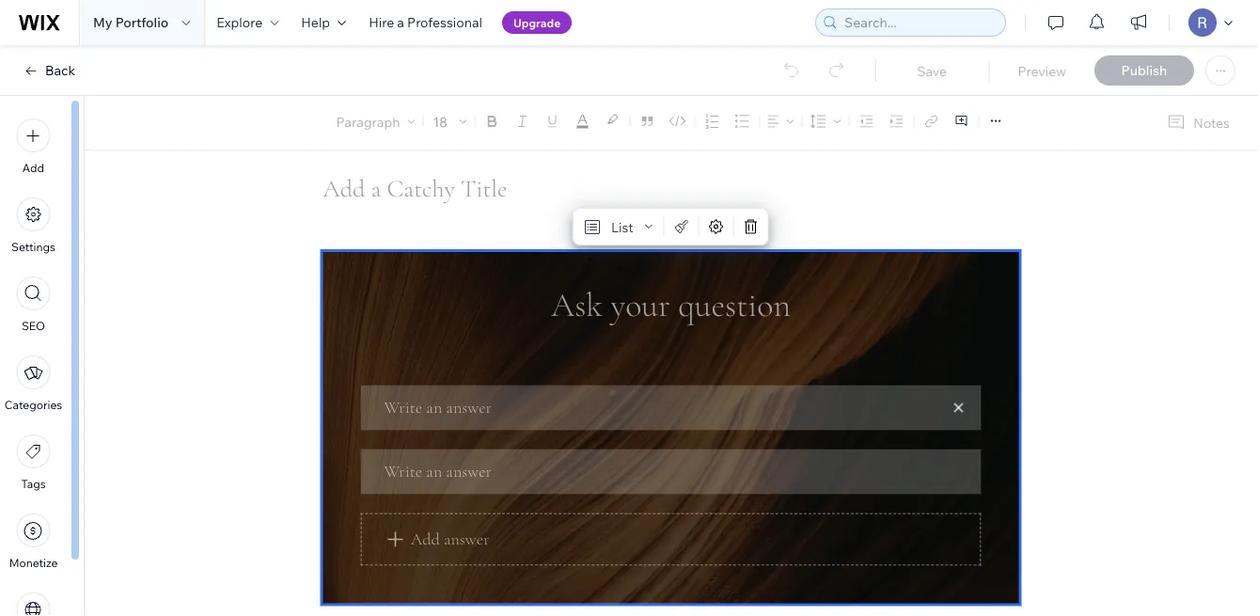 Task type: vqa. For each thing, say whether or not it's contained in the screenshot.
Search... field
yes



Task type: describe. For each thing, give the bounding box(es) containing it.
back
[[45, 62, 75, 79]]

tags
[[21, 477, 46, 491]]

notes
[[1194, 114, 1230, 131]]

back button
[[23, 62, 75, 79]]

my portfolio
[[93, 14, 169, 31]]

answer
[[444, 529, 490, 549]]

add for add
[[22, 161, 44, 175]]

upgrade
[[513, 16, 561, 30]]

tags button
[[16, 434, 50, 491]]

hire
[[369, 14, 394, 31]]

menu containing add
[[0, 107, 67, 615]]

explore
[[217, 14, 263, 31]]

seo
[[22, 319, 45, 333]]

my
[[93, 14, 112, 31]]

list
[[611, 218, 634, 235]]

add answer
[[411, 529, 490, 549]]

monetize button
[[9, 513, 58, 570]]

settings
[[11, 240, 55, 254]]

seo button
[[16, 276, 50, 333]]

professional
[[407, 14, 482, 31]]

categories
[[5, 398, 62, 412]]



Task type: locate. For each thing, give the bounding box(es) containing it.
paragraph
[[336, 113, 400, 130]]

0 vertical spatial add
[[22, 161, 44, 175]]

paragraph button
[[332, 108, 419, 134]]

1 horizontal spatial add
[[411, 529, 440, 549]]

hire a professional link
[[358, 0, 494, 45]]

help
[[301, 14, 330, 31]]

0 horizontal spatial add
[[22, 161, 44, 175]]

help button
[[290, 0, 358, 45]]

monetize
[[9, 556, 58, 570]]

hire a professional
[[369, 14, 482, 31]]

add
[[22, 161, 44, 175], [411, 529, 440, 549]]

Ask your question text field
[[361, 285, 981, 366]]

Write an answer text field
[[361, 385, 981, 430]]

portfolio
[[115, 14, 169, 31]]

categories button
[[5, 355, 62, 412]]

upgrade button
[[502, 11, 572, 34]]

settings button
[[11, 197, 55, 254]]

add button
[[16, 118, 50, 175]]

add answer button
[[361, 513, 981, 566]]

1 vertical spatial add
[[411, 529, 440, 549]]

add left "answer"
[[411, 529, 440, 549]]

Add a Catchy Title text field
[[323, 174, 1004, 204]]

add up settings button
[[22, 161, 44, 175]]

Write an answer text field
[[361, 449, 981, 494]]

list button
[[577, 213, 660, 240]]

menu
[[0, 107, 67, 615]]

Search... field
[[839, 9, 1000, 36]]

a
[[397, 14, 404, 31]]

add for add answer
[[411, 529, 440, 549]]

notes button
[[1160, 110, 1236, 135]]



